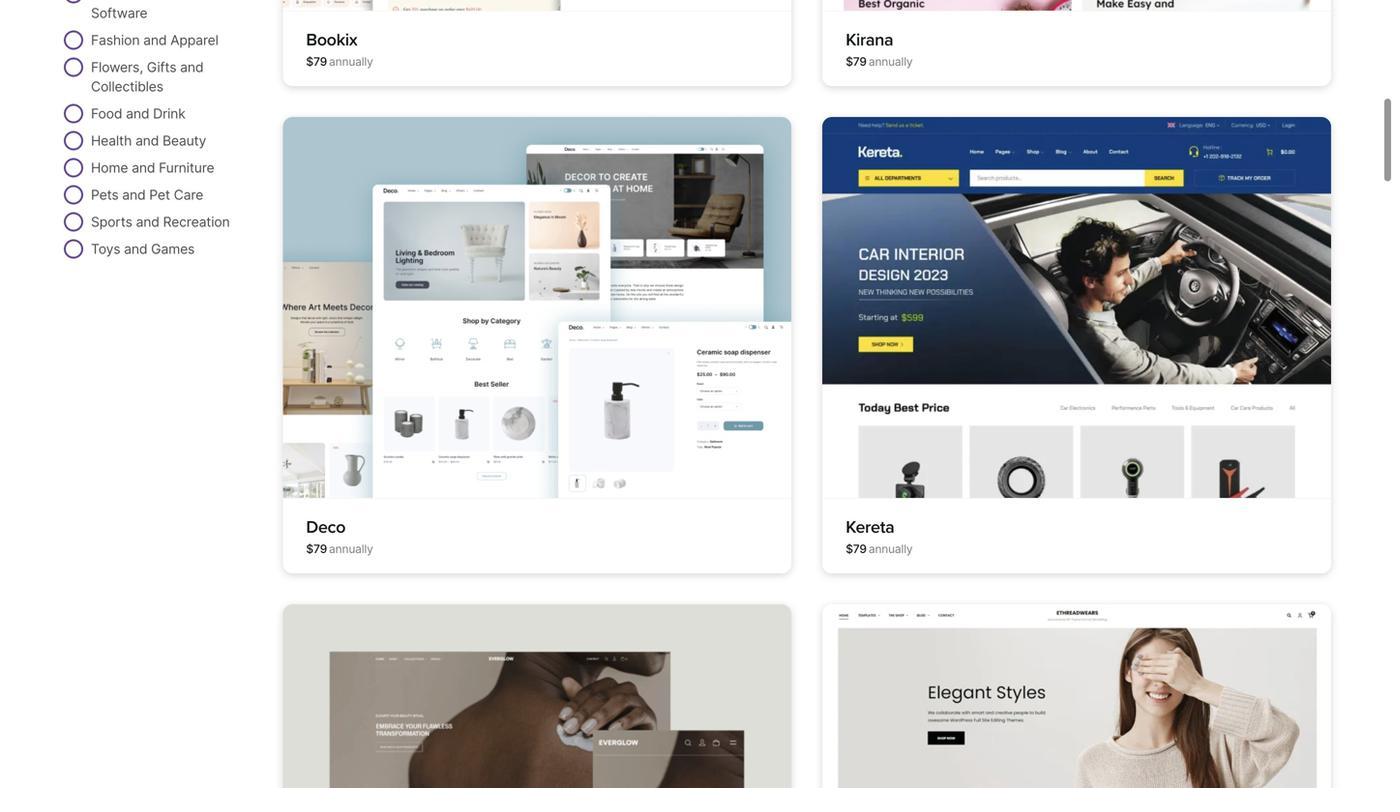 Task type: describe. For each thing, give the bounding box(es) containing it.
software
[[91, 5, 147, 21]]

deco
[[306, 517, 345, 538]]

and for recreation
[[136, 214, 159, 230]]

and for software
[[163, 0, 187, 2]]

and inside flowers, gifts and collectibles
[[180, 59, 204, 75]]

and for drink
[[126, 105, 149, 122]]

flowers,
[[91, 59, 143, 75]]

furniture
[[159, 160, 214, 176]]

health
[[91, 133, 132, 149]]

annually for kereta
[[869, 542, 913, 556]]

bookix link
[[306, 29, 357, 50]]

$79 for bookix
[[306, 54, 327, 69]]

home and furniture
[[91, 160, 214, 176]]

food and drink
[[91, 105, 185, 122]]

electronics and software
[[91, 0, 187, 21]]

and for pet
[[122, 187, 146, 203]]

recreation
[[163, 214, 230, 230]]

collectibles
[[91, 78, 163, 95]]

annually for deco
[[329, 542, 373, 556]]

kirana
[[846, 29, 893, 50]]

$79 for deco
[[306, 542, 327, 556]]

pet
[[149, 187, 170, 203]]

pets and pet care
[[91, 187, 203, 203]]

pets
[[91, 187, 119, 203]]

gifts
[[147, 59, 176, 75]]

annually for kirana
[[869, 54, 913, 69]]

sports and recreation
[[91, 214, 230, 230]]

care
[[174, 187, 203, 203]]

kereta $79 annually
[[846, 517, 913, 556]]

kirana $79 annually
[[846, 29, 913, 69]]

$79 for kirana
[[846, 54, 867, 69]]

toys
[[91, 241, 120, 257]]

apparel
[[170, 32, 218, 48]]



Task type: vqa. For each thing, say whether or not it's contained in the screenshot.
Games's and
yes



Task type: locate. For each thing, give the bounding box(es) containing it.
annually inside kereta $79 annually
[[869, 542, 913, 556]]

$79 inside bookix $79 annually
[[306, 54, 327, 69]]

$79 inside kereta $79 annually
[[846, 542, 867, 556]]

annually inside kirana $79 annually
[[869, 54, 913, 69]]

annually down kereta
[[869, 542, 913, 556]]

deco link
[[306, 517, 345, 538]]

sports
[[91, 214, 132, 230]]

$79 down deco
[[306, 542, 327, 556]]

annually inside bookix $79 annually
[[329, 54, 373, 69]]

games
[[151, 241, 195, 257]]

and down pets and pet care
[[136, 214, 159, 230]]

beauty
[[163, 133, 206, 149]]

annually for bookix
[[329, 54, 373, 69]]

fashion
[[91, 32, 140, 48]]

flowers, gifts and collectibles
[[91, 59, 204, 95]]

$79 down kereta
[[846, 542, 867, 556]]

and inside electronics and software
[[163, 0, 187, 2]]

$79 for kereta
[[846, 542, 867, 556]]

kirana link
[[846, 29, 893, 50]]

and for games
[[124, 241, 147, 257]]

kereta
[[846, 517, 894, 538]]

annually
[[329, 54, 373, 69], [869, 54, 913, 69], [329, 542, 373, 556], [869, 542, 913, 556]]

kereta link
[[846, 517, 894, 538]]

electronics
[[91, 0, 159, 2]]

$79 down kirana link
[[846, 54, 867, 69]]

deco $79 annually
[[306, 517, 373, 556]]

and right toys on the left of the page
[[124, 241, 147, 257]]

$79 inside kirana $79 annually
[[846, 54, 867, 69]]

and for apparel
[[143, 32, 167, 48]]

and up pets and pet care
[[132, 160, 155, 176]]

annually inside deco $79 annually
[[329, 542, 373, 556]]

$79 down the "bookix"
[[306, 54, 327, 69]]

annually down the "bookix"
[[329, 54, 373, 69]]

toys and games
[[91, 241, 195, 257]]

drink
[[153, 105, 185, 122]]

and for beauty
[[135, 133, 159, 149]]

$79 inside deco $79 annually
[[306, 542, 327, 556]]

home
[[91, 160, 128, 176]]

and left pet
[[122, 187, 146, 203]]

and
[[163, 0, 187, 2], [143, 32, 167, 48], [180, 59, 204, 75], [126, 105, 149, 122], [135, 133, 159, 149], [132, 160, 155, 176], [122, 187, 146, 203], [136, 214, 159, 230], [124, 241, 147, 257]]

and up apparel
[[163, 0, 187, 2]]

annually down kirana
[[869, 54, 913, 69]]

and up "home and furniture"
[[135, 133, 159, 149]]

bookix $79 annually
[[306, 29, 373, 69]]

fashion and apparel
[[91, 32, 218, 48]]

and down apparel
[[180, 59, 204, 75]]

and up gifts
[[143, 32, 167, 48]]

and down collectibles
[[126, 105, 149, 122]]

$79
[[306, 54, 327, 69], [846, 54, 867, 69], [306, 542, 327, 556], [846, 542, 867, 556]]

annually down deco
[[329, 542, 373, 556]]

food
[[91, 105, 122, 122]]

bookix
[[306, 29, 357, 50]]

and for furniture
[[132, 160, 155, 176]]

health and beauty
[[91, 133, 206, 149]]



